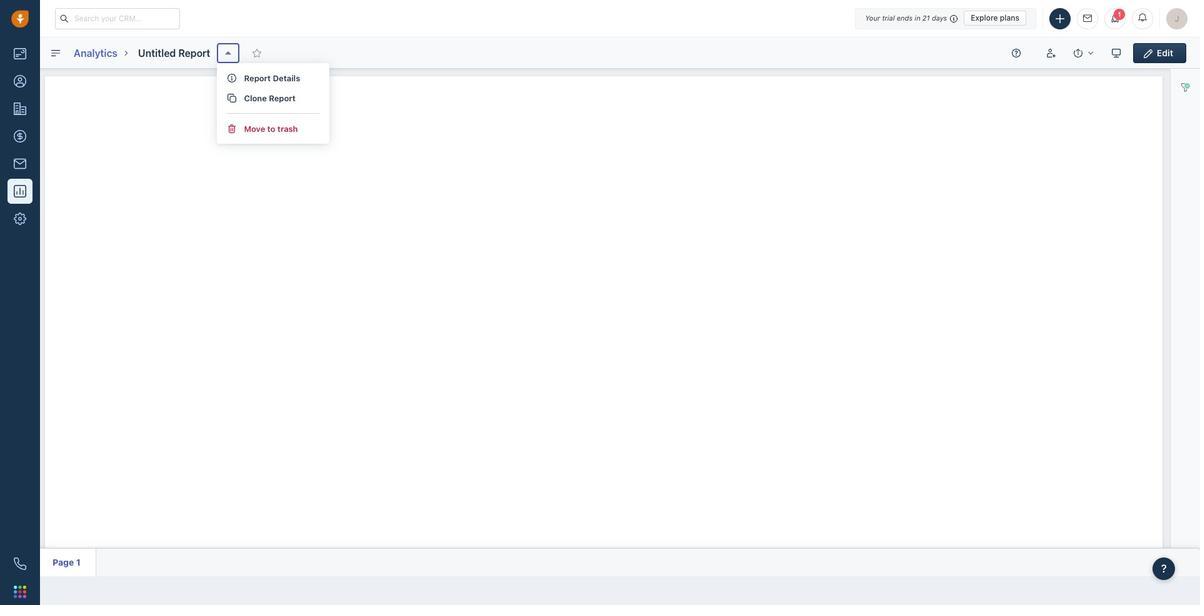 Task type: describe. For each thing, give the bounding box(es) containing it.
your trial ends in 21 days
[[865, 14, 947, 22]]

days
[[932, 14, 947, 22]]

explore plans
[[971, 13, 1020, 23]]

your
[[865, 14, 880, 22]]

freshworks switcher image
[[14, 586, 26, 598]]

Search your CRM... text field
[[55, 8, 180, 29]]

phone element
[[8, 551, 33, 576]]



Task type: locate. For each thing, give the bounding box(es) containing it.
ends
[[897, 14, 913, 22]]

1
[[1118, 10, 1122, 18]]

explore
[[971, 13, 998, 23]]

trial
[[882, 14, 895, 22]]

phone image
[[14, 558, 26, 570]]

21
[[923, 14, 930, 22]]

1 link
[[1105, 8, 1126, 29]]

plans
[[1000, 13, 1020, 23]]

explore plans link
[[964, 11, 1026, 26]]

in
[[915, 14, 921, 22]]



Task type: vqa. For each thing, say whether or not it's contained in the screenshot.
in
yes



